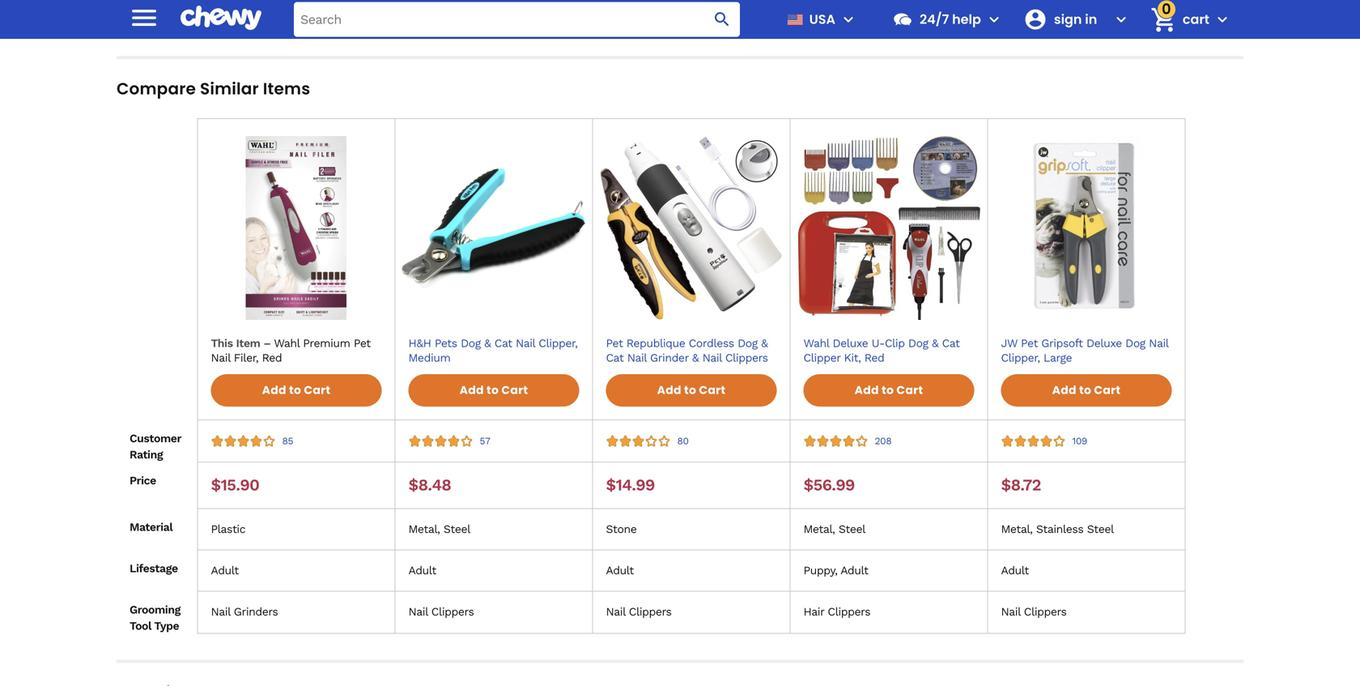Task type: describe. For each thing, give the bounding box(es) containing it.
5 adult from the left
[[1002, 564, 1029, 577]]

add to cart for h&h pets dog & cat nail clipper, medium
[[460, 383, 529, 398]]

$8.48 text field
[[409, 476, 451, 495]]

80
[[678, 436, 689, 447]]

& left wahl
[[762, 337, 768, 350]]

chewy support image
[[893, 9, 914, 30]]

$14.99
[[606, 476, 655, 495]]

rating
[[130, 448, 163, 462]]

wahl
[[804, 337, 830, 350]]

h&h
[[409, 337, 431, 350]]

cordless
[[689, 337, 735, 350]]

1 add to cart button from the left
[[211, 374, 382, 407]]

$15.90 text field
[[211, 476, 259, 495]]

menu image
[[839, 10, 859, 29]]

deluxe inside wahl deluxe u-clip dog & cat clipper kit, red
[[833, 337, 869, 350]]

kit,
[[845, 351, 861, 365]]

nail inside h&h pets dog & cat nail clipper, medium
[[516, 337, 535, 350]]

2 metal, from the left
[[804, 523, 836, 536]]

grooming
[[130, 603, 181, 617]]

$8.48
[[409, 476, 451, 495]]

& inside h&h pets dog & cat nail clipper, medium
[[485, 337, 491, 350]]

1 add from the left
[[262, 383, 287, 398]]

metal, stainless steel
[[1002, 523, 1115, 536]]

jw pet gripsoft deluxe dog nail clipper, large link
[[1002, 336, 1173, 366]]

wahl premium pet nail filer, red image
[[205, 136, 388, 320]]

gripsoft
[[1042, 337, 1084, 350]]

cart for h&h pets dog & cat nail clipper, medium
[[502, 383, 529, 398]]

wahl deluxe u-clip dog & cat clipper kit, red
[[804, 337, 960, 365]]

$56.99
[[804, 476, 855, 495]]

clippers inside pet republique cordless dog & cat nail grinder & nail clippers
[[726, 351, 768, 365]]

jw pet gripsoft deluxe dog nail clipper, large image
[[995, 136, 1179, 320]]

1 add to cart from the left
[[262, 383, 331, 398]]

add to cart for pet republique cordless dog & cat nail grinder & nail clippers
[[657, 383, 726, 398]]

clipper
[[804, 351, 841, 365]]

cart for pet republique cordless dog & cat nail grinder & nail clippers
[[699, 383, 726, 398]]

customer
[[130, 432, 181, 445]]

2 steel from the left
[[839, 523, 866, 536]]

add for pet republique cordless dog & cat nail grinder & nail clippers
[[657, 383, 682, 398]]

sign in link
[[1017, 0, 1109, 39]]

add for jw pet gripsoft deluxe dog nail clipper, large
[[1053, 383, 1077, 398]]

to for jw pet gripsoft deluxe dog nail clipper, large
[[1080, 383, 1092, 398]]

grinders
[[234, 605, 278, 619]]

help
[[953, 10, 982, 28]]

1 nail clippers from the left
[[409, 605, 474, 619]]

add to cart for jw pet gripsoft deluxe dog nail clipper, large
[[1053, 383, 1122, 398]]

add to cart button for jw pet gripsoft deluxe dog nail clipper, large
[[1002, 374, 1173, 407]]

add for h&h pets dog & cat nail clipper, medium
[[460, 383, 484, 398]]

material
[[130, 521, 173, 534]]

red
[[865, 351, 885, 365]]

dog inside pet republique cordless dog & cat nail grinder & nail clippers
[[738, 337, 758, 350]]

wahl deluxe u-clip dog & cat clipper kit, red element
[[791, 130, 988, 375]]

sign
[[1055, 10, 1083, 28]]

1 metal, steel from the left
[[409, 523, 471, 536]]

grooming tool type
[[130, 603, 181, 633]]

to for h&h pets dog & cat nail clipper, medium
[[487, 383, 499, 398]]

cart menu image
[[1214, 10, 1233, 29]]

u-
[[872, 337, 885, 350]]

wahl deluxe u-clip dog & cat clipper kit, red link
[[804, 336, 975, 366]]

1 to from the left
[[289, 383, 302, 398]]

lifestage
[[130, 562, 178, 575]]

plastic
[[211, 523, 246, 536]]

sign in
[[1055, 10, 1098, 28]]

pet republique cordless dog & cat nail grinder & nail clippers
[[606, 337, 768, 365]]

customer rating
[[130, 432, 181, 462]]

hair
[[804, 605, 825, 619]]

stone
[[606, 523, 637, 536]]

cat inside wahl deluxe u-clip dog & cat clipper kit, red
[[943, 337, 960, 350]]

usa
[[810, 10, 836, 28]]

1 metal, from the left
[[409, 523, 440, 536]]

price
[[130, 474, 156, 487]]

$14.99 text field
[[606, 476, 655, 495]]

1 adult from the left
[[211, 564, 239, 577]]

h&h pets dog & cat nail clipper, medium element
[[396, 130, 593, 375]]

to for wahl deluxe u-clip dog & cat clipper kit, red
[[882, 383, 895, 398]]

57
[[480, 436, 491, 447]]

$56.99 text field
[[804, 476, 855, 495]]

nail grinders
[[211, 605, 278, 619]]

208
[[875, 436, 892, 447]]

add to cart button for h&h pets dog & cat nail clipper, medium
[[409, 374, 580, 407]]

24/7
[[920, 10, 950, 28]]



Task type: vqa. For each thing, say whether or not it's contained in the screenshot.
Choose slide to display. group
no



Task type: locate. For each thing, give the bounding box(es) containing it.
pet republique cordless dog & cat nail grinder & nail clippers link
[[606, 336, 777, 366]]

109
[[1073, 436, 1088, 447]]

2 add from the left
[[460, 383, 484, 398]]

clippers
[[726, 351, 768, 365], [432, 605, 474, 619], [629, 605, 672, 619], [828, 605, 871, 619], [1025, 605, 1067, 619]]

nail clippers
[[409, 605, 474, 619], [606, 605, 672, 619], [1002, 605, 1067, 619]]

5 add from the left
[[1053, 383, 1077, 398]]

pet
[[606, 337, 623, 350], [1022, 337, 1039, 350]]

add to cart button
[[211, 374, 382, 407], [409, 374, 580, 407], [606, 374, 777, 407], [804, 374, 975, 407], [1002, 374, 1173, 407]]

1 horizontal spatial deluxe
[[1087, 337, 1123, 350]]

3 nail clippers from the left
[[1002, 605, 1067, 619]]

to down "red"
[[882, 383, 895, 398]]

metal, down the $8.48 text box
[[409, 523, 440, 536]]

h&h pets dog & cat nail clipper, medium image
[[402, 136, 586, 320]]

1 dog from the left
[[461, 337, 481, 350]]

4 cart from the left
[[897, 383, 924, 398]]

clipper,
[[539, 337, 578, 350], [1002, 351, 1041, 365]]

0 horizontal spatial deluxe
[[833, 337, 869, 350]]

1 deluxe from the left
[[833, 337, 869, 350]]

pets
[[435, 337, 457, 350]]

medium
[[409, 351, 451, 365]]

to
[[289, 383, 302, 398], [487, 383, 499, 398], [685, 383, 697, 398], [882, 383, 895, 398], [1080, 383, 1092, 398]]

2 nail clippers from the left
[[606, 605, 672, 619]]

adult
[[211, 564, 239, 577], [409, 564, 436, 577], [606, 564, 634, 577], [841, 564, 869, 577], [1002, 564, 1029, 577]]

24/7 help link
[[886, 0, 982, 39]]

steel up puppy, adult
[[839, 523, 866, 536]]

1 horizontal spatial clipper,
[[1002, 351, 1041, 365]]

$15.90
[[211, 476, 259, 495]]

pet right "jw"
[[1022, 337, 1039, 350]]

wahl deluxe u-clip dog & cat clipper kit, red image
[[798, 136, 981, 320]]

add to cart
[[262, 383, 331, 398], [460, 383, 529, 398], [657, 383, 726, 398], [855, 383, 924, 398], [1053, 383, 1122, 398]]

jw pet gripsoft deluxe dog nail clipper, large
[[1002, 337, 1169, 365]]

metal,
[[409, 523, 440, 536], [804, 523, 836, 536], [1002, 523, 1033, 536]]

list
[[117, 0, 1361, 30]]

85
[[282, 436, 293, 447]]

cat inside h&h pets dog & cat nail clipper, medium
[[495, 337, 512, 350]]

steel
[[444, 523, 471, 536], [839, 523, 866, 536], [1088, 523, 1115, 536]]

3 add from the left
[[657, 383, 682, 398]]

puppy,
[[804, 564, 838, 577]]

3 metal, from the left
[[1002, 523, 1033, 536]]

3 adult from the left
[[606, 564, 634, 577]]

jw
[[1002, 337, 1018, 350]]

to down h&h pets dog & cat nail clipper, medium link
[[487, 383, 499, 398]]

4 add from the left
[[855, 383, 880, 398]]

1 horizontal spatial metal, steel
[[804, 523, 866, 536]]

1 pet from the left
[[606, 337, 623, 350]]

add down "red"
[[855, 383, 880, 398]]

&
[[485, 337, 491, 350], [762, 337, 768, 350], [932, 337, 939, 350], [693, 351, 699, 365]]

clipper, for h&h pets dog & cat nail clipper, medium
[[539, 337, 578, 350]]

1 cart from the left
[[304, 383, 331, 398]]

cat inside pet republique cordless dog & cat nail grinder & nail clippers
[[606, 351, 624, 365]]

2 deluxe from the left
[[1087, 337, 1123, 350]]

stainless
[[1037, 523, 1084, 536]]

4 adult from the left
[[841, 564, 869, 577]]

clipper, inside h&h pets dog & cat nail clipper, medium
[[539, 337, 578, 350]]

add
[[262, 383, 287, 398], [460, 383, 484, 398], [657, 383, 682, 398], [855, 383, 880, 398], [1053, 383, 1077, 398]]

2 horizontal spatial cat
[[943, 337, 960, 350]]

& down cordless
[[693, 351, 699, 365]]

clipper, inside the jw pet gripsoft deluxe dog nail clipper, large
[[1002, 351, 1041, 365]]

help menu image
[[985, 10, 1004, 29]]

3 cart from the left
[[699, 383, 726, 398]]

1 horizontal spatial metal,
[[804, 523, 836, 536]]

clipper, for jw pet gripsoft deluxe dog nail clipper, large
[[1002, 351, 1041, 365]]

0 horizontal spatial nail clippers
[[409, 605, 474, 619]]

2 add to cart from the left
[[460, 383, 529, 398]]

add to cart button for wahl deluxe u-clip dog & cat clipper kit, red
[[804, 374, 975, 407]]

to down jw pet gripsoft deluxe dog nail clipper, large link
[[1080, 383, 1092, 398]]

1 horizontal spatial nail clippers
[[606, 605, 672, 619]]

deluxe up kit,
[[833, 337, 869, 350]]

3 add to cart button from the left
[[606, 374, 777, 407]]

& right pets
[[485, 337, 491, 350]]

to for pet republique cordless dog & cat nail grinder & nail clippers
[[685, 383, 697, 398]]

5 to from the left
[[1080, 383, 1092, 398]]

2 metal, steel from the left
[[804, 523, 866, 536]]

chewy home image
[[181, 0, 262, 36]]

1 vertical spatial clipper,
[[1002, 351, 1041, 365]]

add down grinder
[[657, 383, 682, 398]]

in
[[1086, 10, 1098, 28]]

steel right stainless
[[1088, 523, 1115, 536]]

h&h pets dog & cat nail clipper, medium link
[[409, 336, 580, 366]]

pet inside pet republique cordless dog & cat nail grinder & nail clippers
[[606, 337, 623, 350]]

large
[[1044, 351, 1073, 365]]

submit search image
[[713, 10, 732, 29]]

cart
[[1183, 10, 1210, 28]]

add up 85
[[262, 383, 287, 398]]

0 horizontal spatial pet
[[606, 337, 623, 350]]

menu image
[[128, 1, 160, 34]]

add to cart down "red"
[[855, 383, 924, 398]]

nail inside the jw pet gripsoft deluxe dog nail clipper, large
[[1150, 337, 1169, 350]]

0 horizontal spatial metal, steel
[[409, 523, 471, 536]]

add to cart button for pet republique cordless dog & cat nail grinder & nail clippers
[[606, 374, 777, 407]]

pet inside the jw pet gripsoft deluxe dog nail clipper, large
[[1022, 337, 1039, 350]]

add to cart down h&h pets dog & cat nail clipper, medium link
[[460, 383, 529, 398]]

usa button
[[781, 0, 859, 39]]

1 horizontal spatial cat
[[606, 351, 624, 365]]

add to cart button down grinder
[[606, 374, 777, 407]]

0 horizontal spatial cat
[[495, 337, 512, 350]]

3 dog from the left
[[909, 337, 929, 350]]

metal, steel
[[409, 523, 471, 536], [804, 523, 866, 536]]

2 cart from the left
[[502, 383, 529, 398]]

0 vertical spatial clipper,
[[539, 337, 578, 350]]

add down "large"
[[1053, 383, 1077, 398]]

1 horizontal spatial pet
[[1022, 337, 1039, 350]]

$8.72
[[1002, 476, 1042, 495]]

metal, up puppy,
[[804, 523, 836, 536]]

list item
[[1186, 0, 1361, 30]]

3 to from the left
[[685, 383, 697, 398]]

deluxe right the gripsoft
[[1087, 337, 1123, 350]]

Product search field
[[294, 2, 740, 37]]

2 horizontal spatial steel
[[1088, 523, 1115, 536]]

0 horizontal spatial metal,
[[409, 523, 440, 536]]

0 horizontal spatial clipper,
[[539, 337, 578, 350]]

pet republique cordless dog & cat nail grinder & nail clippers element
[[593, 130, 790, 375]]

4 add to cart button from the left
[[804, 374, 975, 407]]

metal, steel down the $8.48 text box
[[409, 523, 471, 536]]

dog inside the jw pet gripsoft deluxe dog nail clipper, large
[[1126, 337, 1146, 350]]

add to cart button down h&h pets dog & cat nail clipper, medium link
[[409, 374, 580, 407]]

2 adult from the left
[[409, 564, 436, 577]]

add to cart down grinder
[[657, 383, 726, 398]]

metal, steel up puppy, adult
[[804, 523, 866, 536]]

2 add to cart button from the left
[[409, 374, 580, 407]]

add to cart button up 85
[[211, 374, 382, 407]]

puppy, adult
[[804, 564, 869, 577]]

pet left republique
[[606, 337, 623, 350]]

hair clippers
[[804, 605, 871, 619]]

dog inside wahl deluxe u-clip dog & cat clipper kit, red
[[909, 337, 929, 350]]

jw pet gripsoft deluxe dog nail clipper, large element
[[989, 130, 1186, 375]]

dog inside h&h pets dog & cat nail clipper, medium
[[461, 337, 481, 350]]

4 add to cart from the left
[[855, 383, 924, 398]]

$8.72 text field
[[1002, 476, 1042, 495]]

to down grinder
[[685, 383, 697, 398]]

add to cart button down "red"
[[804, 374, 975, 407]]

4 dog from the left
[[1126, 337, 1146, 350]]

type
[[154, 619, 179, 633]]

5 cart from the left
[[1095, 383, 1122, 398]]

pet republique cordless dog & cat nail grinder & nail clippers image
[[600, 136, 784, 320]]

dog right the clip
[[909, 337, 929, 350]]

0 horizontal spatial steel
[[444, 523, 471, 536]]

5 add to cart button from the left
[[1002, 374, 1173, 407]]

4 to from the left
[[882, 383, 895, 398]]

Search text field
[[294, 2, 740, 37]]

dog right the gripsoft
[[1126, 337, 1146, 350]]

compare similar items
[[117, 77, 311, 100]]

3 add to cart from the left
[[657, 383, 726, 398]]

2 pet from the left
[[1022, 337, 1039, 350]]

compare
[[117, 77, 196, 100]]

cart for jw pet gripsoft deluxe dog nail clipper, large
[[1095, 383, 1122, 398]]

deluxe
[[833, 337, 869, 350], [1087, 337, 1123, 350]]

add to cart button down jw pet gripsoft deluxe dog nail clipper, large link
[[1002, 374, 1173, 407]]

& right the clip
[[932, 337, 939, 350]]

add to cart up 85
[[262, 383, 331, 398]]

republique
[[627, 337, 686, 350]]

add for wahl deluxe u-clip dog & cat clipper kit, red
[[855, 383, 880, 398]]

add down h&h pets dog & cat nail clipper, medium in the left of the page
[[460, 383, 484, 398]]

cart link
[[1145, 0, 1210, 39]]

1 steel from the left
[[444, 523, 471, 536]]

dog right pets
[[461, 337, 481, 350]]

2 horizontal spatial nail clippers
[[1002, 605, 1067, 619]]

3 steel from the left
[[1088, 523, 1115, 536]]

similar
[[200, 77, 259, 100]]

add to cart for wahl deluxe u-clip dog & cat clipper kit, red
[[855, 383, 924, 398]]

clip
[[885, 337, 905, 350]]

grinder
[[651, 351, 689, 365]]

items image
[[1150, 5, 1178, 34]]

2 to from the left
[[487, 383, 499, 398]]

cat
[[495, 337, 512, 350], [943, 337, 960, 350], [606, 351, 624, 365]]

cat right pets
[[495, 337, 512, 350]]

2 horizontal spatial metal,
[[1002, 523, 1033, 536]]

items
[[263, 77, 311, 100]]

cat left grinder
[[606, 351, 624, 365]]

h&h pets dog & cat nail clipper, medium
[[409, 337, 578, 365]]

deluxe inside the jw pet gripsoft deluxe dog nail clipper, large
[[1087, 337, 1123, 350]]

to up 85
[[289, 383, 302, 398]]

2 dog from the left
[[738, 337, 758, 350]]

metal, left stainless
[[1002, 523, 1033, 536]]

& inside wahl deluxe u-clip dog & cat clipper kit, red
[[932, 337, 939, 350]]

dog
[[461, 337, 481, 350], [738, 337, 758, 350], [909, 337, 929, 350], [1126, 337, 1146, 350]]

1 horizontal spatial steel
[[839, 523, 866, 536]]

tool
[[130, 619, 151, 633]]

cart
[[304, 383, 331, 398], [502, 383, 529, 398], [699, 383, 726, 398], [897, 383, 924, 398], [1095, 383, 1122, 398]]

24/7 help
[[920, 10, 982, 28]]

add to cart down jw pet gripsoft deluxe dog nail clipper, large link
[[1053, 383, 1122, 398]]

5 add to cart from the left
[[1053, 383, 1122, 398]]

cat right the clip
[[943, 337, 960, 350]]

nail
[[516, 337, 535, 350], [1150, 337, 1169, 350], [628, 351, 647, 365], [703, 351, 722, 365], [211, 605, 230, 619], [409, 605, 428, 619], [606, 605, 626, 619], [1002, 605, 1021, 619]]

account menu image
[[1112, 10, 1132, 29]]

steel down the $8.48 text box
[[444, 523, 471, 536]]

cart for wahl deluxe u-clip dog & cat clipper kit, red
[[897, 383, 924, 398]]

dog right cordless
[[738, 337, 758, 350]]



